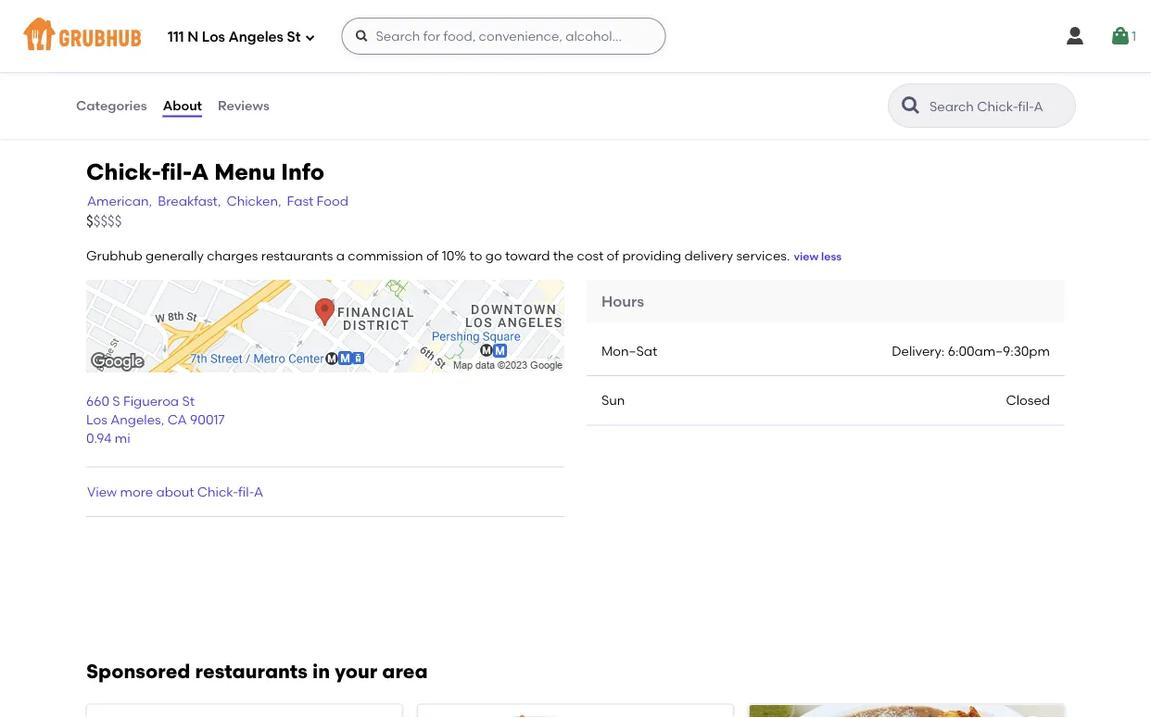 Task type: vqa. For each thing, say whether or not it's contained in the screenshot.
off
no



Task type: describe. For each thing, give the bounding box(es) containing it.
111
[[168, 29, 184, 46]]

food
[[317, 193, 348, 209]]

stirrer image
[[514, 0, 653, 29]]

angeles inside main navigation "navigation"
[[228, 29, 284, 46]]

main navigation navigation
[[0, 0, 1151, 72]]

view
[[87, 484, 117, 500]]

sponsored
[[86, 660, 190, 683]]

delivery: 6:00am–9:30pm
[[892, 343, 1050, 359]]

90017
[[190, 412, 225, 427]]

2 of from the left
[[607, 248, 619, 264]]

fast food button
[[286, 191, 349, 211]]

ihop logo image
[[418, 705, 733, 718]]

1 vertical spatial a
[[254, 484, 263, 500]]

1 horizontal spatial svg image
[[1064, 25, 1086, 47]]

view less button
[[794, 249, 842, 265]]

0 horizontal spatial svg image
[[304, 32, 316, 43]]

cost
[[577, 248, 604, 264]]

delivery
[[684, 248, 733, 264]]

1 vertical spatial chick-
[[197, 484, 238, 500]]

more
[[120, 484, 153, 500]]

$
[[86, 213, 93, 229]]

angeles inside 660 s figueroa st los angeles , ca 90017 0.94 mi
[[110, 412, 161, 427]]

0 horizontal spatial a
[[191, 159, 209, 185]]

the
[[553, 248, 574, 264]]

american, breakfast, chicken, fast food
[[87, 193, 348, 209]]

st inside 660 s figueroa st los angeles , ca 90017 0.94 mi
[[182, 393, 195, 409]]

go
[[485, 248, 502, 264]]

in
[[312, 660, 330, 683]]

los inside main navigation "navigation"
[[202, 29, 225, 46]]

figueroa
[[123, 393, 179, 409]]

american, button
[[86, 191, 153, 211]]

0 horizontal spatial chick-
[[86, 159, 161, 185]]

1 vertical spatial fil-
[[238, 484, 254, 500]]

Search Chick-fil-A search field
[[928, 97, 1070, 115]]

6:00am–9:30pm
[[948, 343, 1050, 359]]

fast
[[287, 193, 313, 209]]

to
[[469, 248, 482, 264]]

Search for food, convenience, alcohol... search field
[[341, 18, 666, 55]]

view more about chick-fil-a
[[87, 484, 263, 500]]

services.
[[736, 248, 790, 264]]

providing
[[622, 248, 681, 264]]

svg image inside main navigation "navigation"
[[354, 29, 369, 44]]

breakfast, button
[[157, 191, 222, 211]]

categories button
[[75, 72, 148, 139]]

toward
[[505, 248, 550, 264]]

n
[[187, 29, 199, 46]]

111 n los angeles st
[[168, 29, 301, 46]]



Task type: locate. For each thing, give the bounding box(es) containing it.
1 vertical spatial st
[[182, 393, 195, 409]]

los
[[202, 29, 225, 46], [86, 412, 107, 427]]

$$$$$
[[86, 213, 122, 229]]

reviews button
[[217, 72, 270, 139]]

angeles up mi
[[110, 412, 161, 427]]

restaurants left a
[[261, 248, 333, 264]]

chick-fil-a menu info
[[86, 159, 324, 185]]

wendy's logo image
[[87, 705, 402, 718]]

less
[[821, 250, 842, 263]]

commission
[[348, 248, 423, 264]]

a up the breakfast,
[[191, 159, 209, 185]]

about
[[156, 484, 194, 500]]

sponsored restaurants in your area
[[86, 660, 428, 683]]

0 horizontal spatial svg image
[[354, 29, 369, 44]]

1 vertical spatial angeles
[[110, 412, 161, 427]]

a right about
[[254, 484, 263, 500]]

0 horizontal spatial fil-
[[161, 159, 191, 185]]

s
[[112, 393, 120, 409]]

los right n
[[202, 29, 225, 46]]

1 horizontal spatial of
[[607, 248, 619, 264]]

svg image inside 1 button
[[1109, 25, 1132, 47]]

of left "10%"
[[426, 248, 439, 264]]

1 vertical spatial svg image
[[354, 29, 369, 44]]

of
[[426, 248, 439, 264], [607, 248, 619, 264]]

660
[[86, 393, 109, 409]]

angeles right n
[[228, 29, 284, 46]]

american,
[[87, 193, 152, 209]]

0 vertical spatial los
[[202, 29, 225, 46]]

hours
[[601, 293, 644, 311]]

fil- up the breakfast,
[[161, 159, 191, 185]]

0 horizontal spatial angeles
[[110, 412, 161, 427]]

ca
[[167, 412, 187, 427]]

0 vertical spatial angeles
[[228, 29, 284, 46]]

categories
[[76, 98, 147, 113]]

menu
[[214, 159, 276, 185]]

1 horizontal spatial fil-
[[238, 484, 254, 500]]

a
[[336, 248, 345, 264]]

view
[[794, 250, 819, 263]]

1 of from the left
[[426, 248, 439, 264]]

info
[[281, 159, 324, 185]]

search icon image
[[900, 95, 922, 117]]

charges
[[207, 248, 258, 264]]

0 vertical spatial st
[[287, 29, 301, 46]]

delivery:
[[892, 343, 945, 359]]

mon–sat
[[601, 343, 657, 359]]

svg image
[[1064, 25, 1086, 47], [1109, 25, 1132, 47], [304, 32, 316, 43]]

reviews
[[218, 98, 269, 113]]

0.94
[[86, 431, 112, 446]]

closed
[[1006, 392, 1050, 408]]

svg image
[[618, 0, 640, 16], [354, 29, 369, 44]]

grubhub
[[86, 248, 142, 264]]

st inside main navigation "navigation"
[[287, 29, 301, 46]]

0 horizontal spatial st
[[182, 393, 195, 409]]

chick- up american,
[[86, 159, 161, 185]]

los down 660
[[86, 412, 107, 427]]

1 horizontal spatial angeles
[[228, 29, 284, 46]]

1 horizontal spatial svg image
[[618, 0, 640, 16]]

angeles
[[228, 29, 284, 46], [110, 412, 161, 427]]

1 vertical spatial los
[[86, 412, 107, 427]]

a
[[191, 159, 209, 185], [254, 484, 263, 500]]

chicken,
[[227, 193, 281, 209]]

0 vertical spatial svg image
[[618, 0, 640, 16]]

st
[[287, 29, 301, 46], [182, 393, 195, 409]]

about
[[163, 98, 202, 113]]

los inside 660 s figueroa st los angeles , ca 90017 0.94 mi
[[86, 412, 107, 427]]

0 horizontal spatial los
[[86, 412, 107, 427]]

straw image
[[930, 0, 1069, 29]]

area
[[382, 660, 428, 683]]

generally
[[146, 248, 204, 264]]

breakfast,
[[158, 193, 221, 209]]

restaurants up wendy's logo
[[195, 660, 308, 683]]

2 horizontal spatial svg image
[[1109, 25, 1132, 47]]

0 vertical spatial chick-
[[86, 159, 161, 185]]

mi
[[115, 431, 130, 446]]

sun
[[601, 392, 625, 408]]

chick-
[[86, 159, 161, 185], [197, 484, 238, 500]]

grubhub generally charges restaurants a commission of 10% to go toward the cost of providing delivery services. view less
[[86, 248, 842, 264]]

fil-
[[161, 159, 191, 185], [238, 484, 254, 500]]

,
[[161, 412, 164, 427]]

0 horizontal spatial of
[[426, 248, 439, 264]]

1 button
[[1109, 19, 1136, 53]]

chicken, button
[[226, 191, 282, 211]]

0 vertical spatial a
[[191, 159, 209, 185]]

chick- right about
[[197, 484, 238, 500]]

1 vertical spatial restaurants
[[195, 660, 308, 683]]

restaurante el mike logo image
[[749, 705, 1064, 718]]

about button
[[162, 72, 203, 139]]

your
[[335, 660, 377, 683]]

1
[[1132, 28, 1136, 44]]

0 vertical spatial restaurants
[[261, 248, 333, 264]]

fil- right about
[[238, 484, 254, 500]]

restaurants
[[261, 248, 333, 264], [195, 660, 308, 683]]

1 horizontal spatial chick-
[[197, 484, 238, 500]]

1 horizontal spatial st
[[287, 29, 301, 46]]

10%
[[442, 248, 466, 264]]

of right cost
[[607, 248, 619, 264]]

1 horizontal spatial los
[[202, 29, 225, 46]]

1 horizontal spatial a
[[254, 484, 263, 500]]

0 vertical spatial fil-
[[161, 159, 191, 185]]

660 s figueroa st los angeles , ca 90017 0.94 mi
[[86, 393, 225, 446]]



